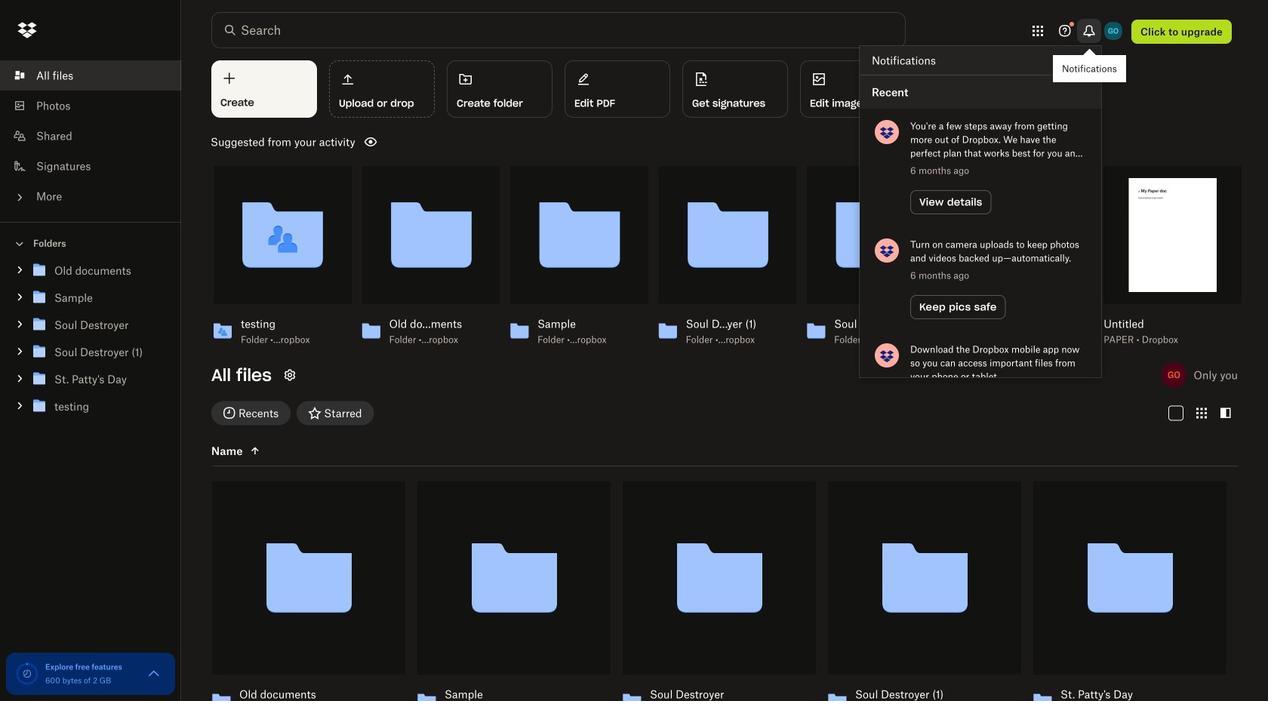 Task type: vqa. For each thing, say whether or not it's contained in the screenshot.
bottom Get
no



Task type: describe. For each thing, give the bounding box(es) containing it.
folder, old documents row
[[206, 482, 405, 701]]

garyy orlando (you) image
[[1161, 362, 1188, 389]]

folder, sample row
[[411, 482, 611, 701]]



Task type: locate. For each thing, give the bounding box(es) containing it.
group
[[0, 254, 181, 431]]

folder, soul destroyer row
[[617, 482, 816, 701]]

list item
[[0, 60, 181, 91]]

list
[[0, 51, 181, 222]]

dropbox image
[[12, 15, 42, 45]]

folder, st. patty's day row
[[1028, 482, 1227, 701]]

menu
[[860, 46, 1101, 556]]

folder, soul destroyer (1) row
[[822, 482, 1021, 701]]

more image
[[12, 190, 27, 205]]



